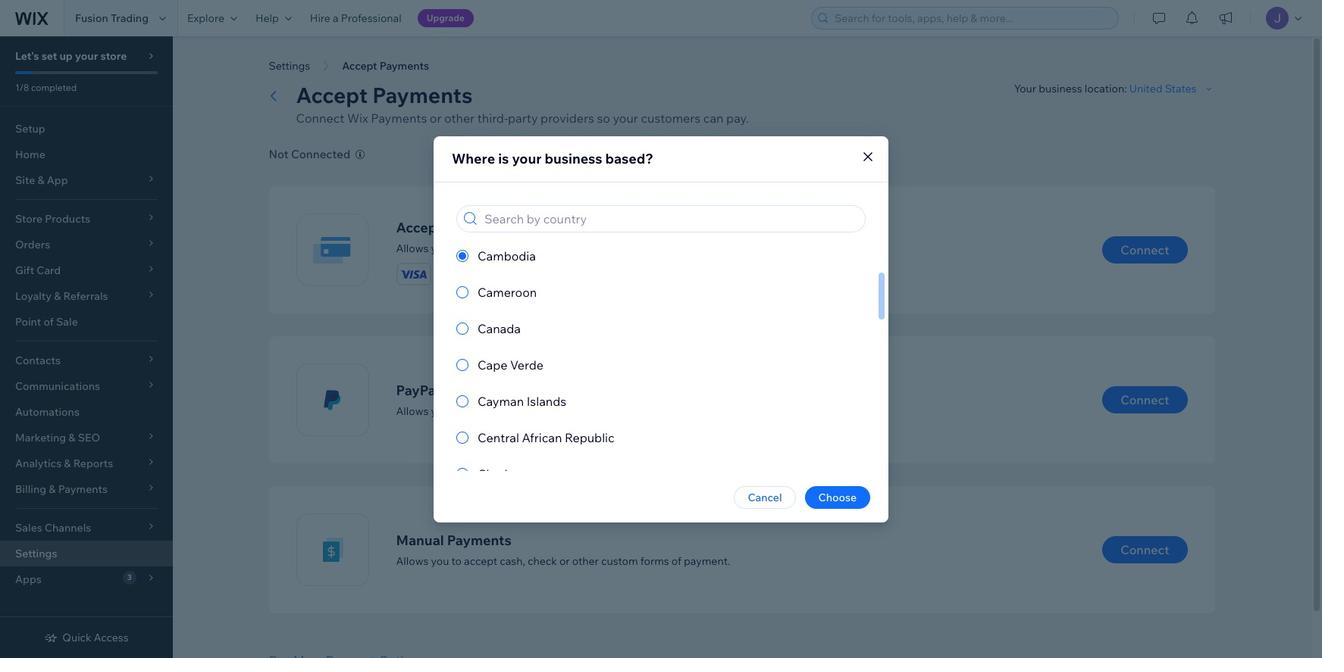Task type: describe. For each thing, give the bounding box(es) containing it.
chad
[[478, 467, 508, 482]]

1 vertical spatial wix
[[605, 219, 630, 236]]

manual
[[396, 532, 444, 549]]

cape verde
[[478, 357, 544, 373]]

settings for settings link
[[15, 547, 57, 561]]

connect for allows you to accept credit or debit cards,
[[1121, 243, 1169, 258]]

united states button
[[1129, 82, 1215, 96]]

you inside paypal allows you to accept paypal and pay later payments.
[[431, 404, 449, 418]]

canada
[[478, 321, 521, 336]]

apple
[[604, 241, 634, 255]]

united states
[[1129, 82, 1197, 96]]

connected
[[291, 147, 350, 161]]

automations
[[15, 406, 80, 419]]

google
[[658, 241, 695, 255]]

visa image
[[397, 263, 430, 285]]

point of sale link
[[0, 309, 173, 335]]

or for payments
[[430, 111, 442, 126]]

0 horizontal spatial business
[[545, 150, 602, 167]]

a
[[333, 11, 339, 25]]

pay inside paypal allows you to accept paypal and pay later payments.
[[556, 404, 574, 418]]

customers
[[641, 111, 701, 126]]

allows inside paypal allows you to accept paypal and pay later payments.
[[396, 404, 429, 418]]

connect for allows you to accept cash, check or other custom forms of payment.
[[1121, 543, 1169, 558]]

affirm
[[719, 241, 750, 255]]

accept inside paypal allows you to accept paypal and pay later payments.
[[464, 404, 497, 418]]

let's
[[15, 49, 39, 63]]

of inside point of sale link
[[44, 315, 54, 329]]

cayman islands
[[478, 394, 566, 409]]

2 horizontal spatial pay
[[697, 241, 714, 255]]

payments for accept payments
[[372, 82, 473, 108]]

point
[[15, 315, 41, 329]]

or for you
[[531, 241, 541, 255]]

1 accept from the top
[[464, 241, 497, 255]]

hire
[[310, 11, 330, 25]]

setup
[[15, 122, 45, 136]]

automations link
[[0, 400, 173, 425]]

upgrade
[[427, 12, 465, 24]]

other inside accept payments connect wix payments or other third-party providers so your customers can pay.
[[444, 111, 475, 126]]

party
[[508, 111, 538, 126]]

central
[[478, 430, 519, 445]]

republic
[[565, 430, 615, 445]]

credit/debit
[[445, 219, 529, 236]]

accept payments connect wix payments or other third-party providers so your customers can pay.
[[296, 82, 749, 126]]

your business location:
[[1014, 82, 1129, 96]]

1 to from the top
[[451, 241, 462, 255]]

connect button for paypal
[[1102, 387, 1188, 414]]

access
[[94, 631, 129, 645]]

paypal allows you to accept paypal and pay later payments.
[[396, 382, 656, 418]]

where is your business based?
[[452, 150, 653, 167]]

states
[[1165, 82, 1197, 96]]

where
[[452, 150, 495, 167]]

credit
[[500, 241, 529, 255]]

home
[[15, 148, 45, 161]]

hire a professional
[[310, 11, 402, 25]]

others.
[[773, 241, 808, 255]]

not connected
[[269, 147, 350, 161]]

custom
[[601, 555, 638, 568]]

0 horizontal spatial paypal
[[396, 382, 440, 399]]

to inside manual payments allows you to accept cash, check or other custom forms of payment.
[[451, 555, 462, 568]]

help
[[255, 11, 279, 25]]

payment.
[[684, 555, 730, 568]]

home link
[[0, 142, 173, 168]]

check
[[528, 555, 557, 568]]

quick access button
[[44, 631, 129, 645]]

so
[[597, 111, 610, 126]]

third-
[[477, 111, 508, 126]]

setup link
[[0, 116, 173, 142]]

accept for credit/debit
[[396, 219, 442, 236]]

point of sale
[[15, 315, 78, 329]]

trading
[[111, 11, 149, 25]]

fusion trading
[[75, 11, 149, 25]]

cards
[[532, 219, 571, 236]]

based?
[[605, 150, 653, 167]]

2 , from the left
[[714, 241, 717, 255]]

later
[[576, 404, 602, 418]]

cambodia
[[478, 248, 536, 263]]

accept for payments
[[296, 82, 368, 108]]

cards,
[[572, 241, 602, 255]]

cancel button
[[734, 486, 796, 509]]

hire a professional link
[[301, 0, 411, 36]]

1/8
[[15, 82, 29, 93]]

accept inside manual payments allows you to accept cash, check or other custom forms of payment.
[[464, 555, 497, 568]]

0 vertical spatial business
[[1039, 82, 1082, 96]]

location:
[[1085, 82, 1127, 96]]

united
[[1129, 82, 1163, 96]]

amex image
[[479, 263, 512, 285]]

connect inside accept payments connect wix payments or other third-party providers so your customers can pay.
[[296, 111, 344, 126]]

explore
[[187, 11, 224, 25]]

let's set up your store
[[15, 49, 127, 63]]

quick access
[[62, 631, 129, 645]]



Task type: vqa. For each thing, say whether or not it's contained in the screenshot.
third Connect button from the top of the page
yes



Task type: locate. For each thing, give the bounding box(es) containing it.
0 vertical spatial allows
[[396, 241, 429, 255]]

connect button for manual payments
[[1102, 537, 1188, 564]]

you inside manual payments allows you to accept cash, check or other custom forms of payment.
[[431, 555, 449, 568]]

, left google
[[653, 241, 656, 255]]

1 vertical spatial settings
[[15, 547, 57, 561]]

0 vertical spatial and
[[752, 241, 771, 255]]

settings inside sidebar element
[[15, 547, 57, 561]]

to left 'cayman'
[[451, 404, 462, 418]]

1 you from the top
[[431, 241, 449, 255]]

you up mastercard icon
[[431, 241, 449, 255]]

other inside manual payments allows you to accept cash, check or other custom forms of payment.
[[572, 555, 599, 568]]

1 horizontal spatial and
[[752, 241, 771, 255]]

choose
[[818, 491, 857, 505]]

0 vertical spatial wix
[[347, 111, 368, 126]]

1 vertical spatial accept
[[396, 219, 442, 236]]

other left custom
[[572, 555, 599, 568]]

recommended
[[652, 223, 715, 232]]

1 vertical spatial to
[[451, 404, 462, 418]]

1 vertical spatial payments
[[371, 111, 427, 126]]

cameroon
[[478, 285, 537, 300]]

0 vertical spatial connect button
[[1102, 237, 1188, 264]]

mastercard image
[[438, 263, 471, 285]]

business
[[1039, 82, 1082, 96], [545, 150, 602, 167]]

1 , from the left
[[653, 241, 656, 255]]

wix inside accept payments connect wix payments or other third-party providers so your customers can pay.
[[347, 111, 368, 126]]

1 horizontal spatial settings
[[269, 59, 310, 73]]

business right your on the right
[[1039, 82, 1082, 96]]

0 horizontal spatial of
[[44, 315, 54, 329]]

your
[[1014, 82, 1036, 96]]

with
[[574, 219, 602, 236]]

manual payments allows you to accept cash, check or other custom forms of payment.
[[396, 532, 730, 568]]

wix up connected
[[347, 111, 368, 126]]

to inside paypal allows you to accept paypal and pay later payments.
[[451, 404, 462, 418]]

sidebar element
[[0, 36, 173, 659]]

your right so on the left top of page
[[613, 111, 638, 126]]

and
[[752, 241, 771, 255], [535, 404, 554, 418]]

,
[[653, 241, 656, 255], [714, 241, 717, 255]]

0 vertical spatial paypal
[[396, 382, 440, 399]]

cancel
[[748, 491, 782, 505]]

allows inside manual payments allows you to accept cash, check or other custom forms of payment.
[[396, 555, 429, 568]]

2 vertical spatial your
[[512, 150, 542, 167]]

pay
[[636, 241, 653, 255], [697, 241, 714, 255], [556, 404, 574, 418]]

upgrade button
[[417, 9, 474, 27]]

of
[[44, 315, 54, 329], [672, 555, 681, 568]]

2 accept from the top
[[464, 404, 497, 418]]

can
[[703, 111, 724, 126]]

1 connect button from the top
[[1102, 237, 1188, 264]]

3 you from the top
[[431, 555, 449, 568]]

2 vertical spatial accept
[[464, 555, 497, 568]]

accept left cash,
[[464, 555, 497, 568]]

1 horizontal spatial of
[[672, 555, 681, 568]]

verde
[[510, 357, 544, 373]]

connect
[[296, 111, 344, 126], [1121, 243, 1169, 258], [1121, 393, 1169, 408], [1121, 543, 1169, 558]]

or inside accept payments connect wix payments or other third-party providers so your customers can pay.
[[430, 111, 442, 126]]

pay left affirm
[[697, 241, 714, 255]]

store
[[100, 49, 127, 63]]

of left sale
[[44, 315, 54, 329]]

1 horizontal spatial or
[[531, 241, 541, 255]]

0 vertical spatial payments
[[372, 82, 473, 108]]

1 vertical spatial business
[[545, 150, 602, 167]]

your inside sidebar element
[[75, 49, 98, 63]]

1 vertical spatial paypal
[[500, 404, 533, 418]]

accept credit/debit cards with wix
[[396, 219, 630, 236]]

3 allows from the top
[[396, 555, 429, 568]]

Search for tools, apps, help & more... field
[[830, 8, 1114, 29]]

professional
[[341, 11, 402, 25]]

you left 'cayman'
[[431, 404, 449, 418]]

paypal
[[396, 382, 440, 399], [500, 404, 533, 418]]

1 vertical spatial you
[[431, 404, 449, 418]]

1 vertical spatial of
[[672, 555, 681, 568]]

0 vertical spatial to
[[451, 241, 462, 255]]

accept inside accept payments connect wix payments or other third-party providers so your customers can pay.
[[296, 82, 368, 108]]

cash,
[[500, 555, 525, 568]]

1 vertical spatial other
[[572, 555, 599, 568]]

you
[[431, 241, 449, 255], [431, 404, 449, 418], [431, 555, 449, 568]]

fusion
[[75, 11, 108, 25]]

2 you from the top
[[431, 404, 449, 418]]

1 vertical spatial or
[[531, 241, 541, 255]]

set
[[41, 49, 57, 63]]

pay left later
[[556, 404, 574, 418]]

2 to from the top
[[451, 404, 462, 418]]

2 horizontal spatial or
[[559, 555, 570, 568]]

is
[[498, 150, 509, 167]]

your right up
[[75, 49, 98, 63]]

to up mastercard icon
[[451, 241, 462, 255]]

0 horizontal spatial ,
[[653, 241, 656, 255]]

accept up the visa icon
[[396, 219, 442, 236]]

1/8 completed
[[15, 82, 77, 93]]

0 vertical spatial accept
[[464, 241, 497, 255]]

settings for settings button
[[269, 59, 310, 73]]

connect button
[[1102, 237, 1188, 264], [1102, 387, 1188, 414], [1102, 537, 1188, 564]]

or inside manual payments allows you to accept cash, check or other custom forms of payment.
[[559, 555, 570, 568]]

you down manual
[[431, 555, 449, 568]]

0 horizontal spatial wix
[[347, 111, 368, 126]]

0 vertical spatial settings
[[269, 59, 310, 73]]

1 vertical spatial connect button
[[1102, 387, 1188, 414]]

0 horizontal spatial your
[[75, 49, 98, 63]]

0 horizontal spatial other
[[444, 111, 475, 126]]

providers
[[541, 111, 594, 126]]

settings
[[269, 59, 310, 73], [15, 547, 57, 561]]

your inside accept payments connect wix payments or other third-party providers so your customers can pay.
[[613, 111, 638, 126]]

2 vertical spatial payments
[[447, 532, 511, 549]]

accept down credit/debit
[[464, 241, 497, 255]]

1 horizontal spatial business
[[1039, 82, 1082, 96]]

accept down settings button
[[296, 82, 368, 108]]

payments
[[372, 82, 473, 108], [371, 111, 427, 126], [447, 532, 511, 549]]

accept up central
[[464, 404, 497, 418]]

of right forms
[[672, 555, 681, 568]]

your right is
[[512, 150, 542, 167]]

quick
[[62, 631, 91, 645]]

or left third-
[[430, 111, 442, 126]]

1 allows from the top
[[396, 241, 429, 255]]

1 horizontal spatial paypal
[[500, 404, 533, 418]]

1 horizontal spatial pay
[[636, 241, 653, 255]]

3 to from the top
[[451, 555, 462, 568]]

0 vertical spatial of
[[44, 315, 54, 329]]

african
[[522, 430, 562, 445]]

1 horizontal spatial accept
[[396, 219, 442, 236]]

2 connect button from the top
[[1102, 387, 1188, 414]]

cayman
[[478, 394, 524, 409]]

pay right apple
[[636, 241, 653, 255]]

connect for allows you to accept paypal and pay later payments.
[[1121, 393, 1169, 408]]

1 vertical spatial your
[[613, 111, 638, 126]]

not
[[269, 147, 289, 161]]

cape
[[478, 357, 508, 373]]

2 vertical spatial to
[[451, 555, 462, 568]]

0 horizontal spatial or
[[430, 111, 442, 126]]

allows you to accept credit or debit cards, apple pay , google pay , affirm and others.
[[396, 241, 808, 255]]

1 horizontal spatial wix
[[605, 219, 630, 236]]

sale
[[56, 315, 78, 329]]

of inside manual payments allows you to accept cash, check or other custom forms of payment.
[[672, 555, 681, 568]]

1 horizontal spatial ,
[[714, 241, 717, 255]]

pay.
[[726, 111, 749, 126]]

2 vertical spatial or
[[559, 555, 570, 568]]

2 vertical spatial you
[[431, 555, 449, 568]]

0 vertical spatial or
[[430, 111, 442, 126]]

settings link
[[0, 541, 173, 567]]

forms
[[640, 555, 669, 568]]

2 allows from the top
[[396, 404, 429, 418]]

or right check
[[559, 555, 570, 568]]

1 vertical spatial allows
[[396, 404, 429, 418]]

3 accept from the top
[[464, 555, 497, 568]]

Search by country field
[[480, 206, 860, 232]]

to left cash,
[[451, 555, 462, 568]]

3 connect button from the top
[[1102, 537, 1188, 564]]

0 horizontal spatial and
[[535, 404, 554, 418]]

or
[[430, 111, 442, 126], [531, 241, 541, 255], [559, 555, 570, 568]]

to
[[451, 241, 462, 255], [451, 404, 462, 418], [451, 555, 462, 568]]

1 vertical spatial accept
[[464, 404, 497, 418]]

and up central african republic
[[535, 404, 554, 418]]

0 vertical spatial other
[[444, 111, 475, 126]]

your
[[75, 49, 98, 63], [613, 111, 638, 126], [512, 150, 542, 167]]

choose button
[[805, 486, 870, 509]]

0 horizontal spatial accept
[[296, 82, 368, 108]]

debit
[[544, 241, 570, 255]]

2 vertical spatial allows
[[396, 555, 429, 568]]

0 vertical spatial you
[[431, 241, 449, 255]]

or left debit
[[531, 241, 541, 255]]

central african republic
[[478, 430, 615, 445]]

2 horizontal spatial your
[[613, 111, 638, 126]]

2 vertical spatial connect button
[[1102, 537, 1188, 564]]

0 vertical spatial your
[[75, 49, 98, 63]]

, left affirm
[[714, 241, 717, 255]]

business down providers
[[545, 150, 602, 167]]

islands
[[527, 394, 566, 409]]

0 horizontal spatial settings
[[15, 547, 57, 561]]

payments.
[[604, 404, 656, 418]]

0 horizontal spatial pay
[[556, 404, 574, 418]]

up
[[60, 49, 73, 63]]

1 horizontal spatial your
[[512, 150, 542, 167]]

1 horizontal spatial other
[[572, 555, 599, 568]]

wix up apple
[[605, 219, 630, 236]]

0 vertical spatial accept
[[296, 82, 368, 108]]

chinaunionpay image
[[520, 263, 553, 285]]

and right affirm
[[752, 241, 771, 255]]

and inside paypal allows you to accept paypal and pay later payments.
[[535, 404, 554, 418]]

help button
[[246, 0, 301, 36]]

completed
[[31, 82, 77, 93]]

payments for manual payments
[[447, 532, 511, 549]]

settings inside button
[[269, 59, 310, 73]]

payments inside manual payments allows you to accept cash, check or other custom forms of payment.
[[447, 532, 511, 549]]

other left third-
[[444, 111, 475, 126]]

settings button
[[261, 55, 318, 77]]

1 vertical spatial and
[[535, 404, 554, 418]]



